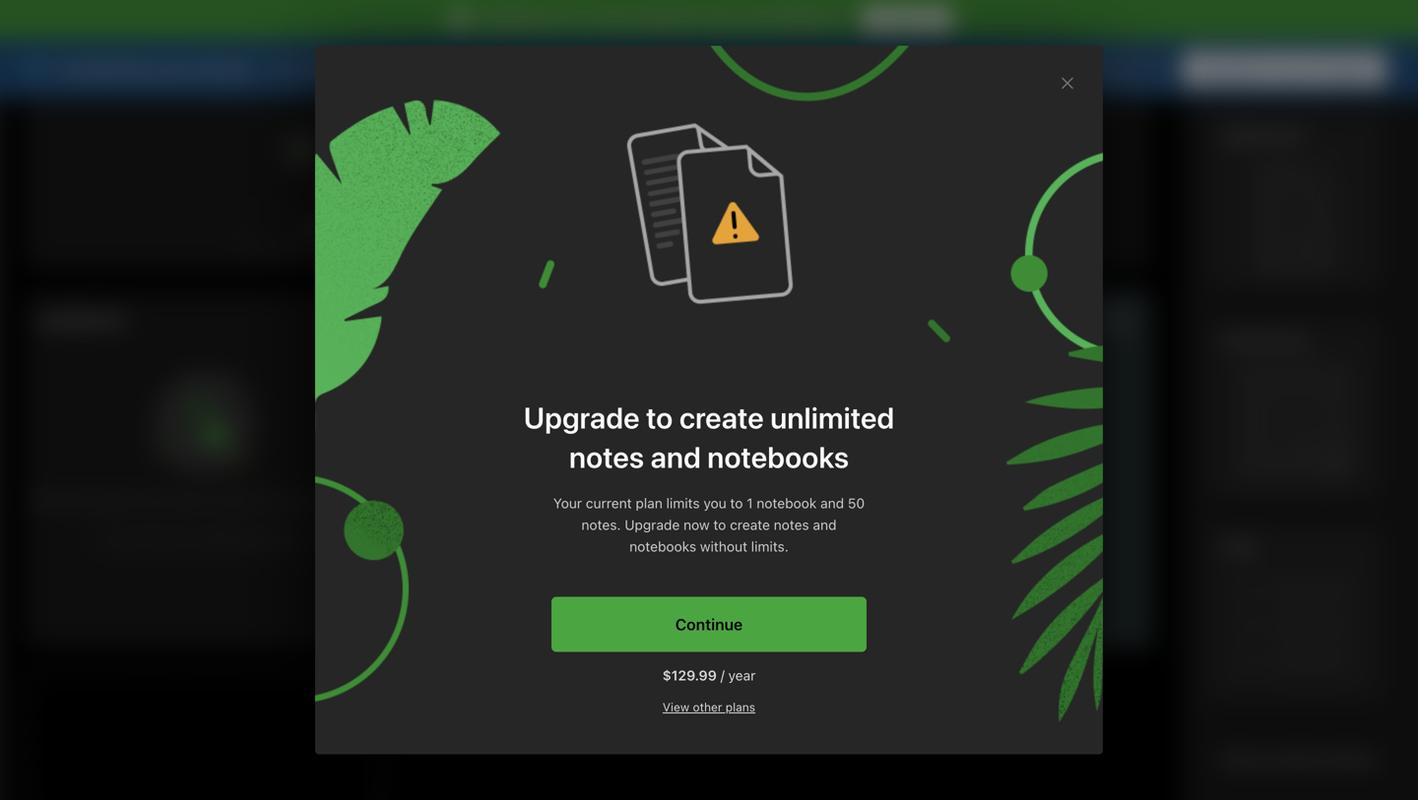 Task type: describe. For each thing, give the bounding box(es) containing it.
upgrade to save changes button
[[1183, 52, 1387, 86]]

plan
[[636, 496, 663, 512]]

view suggested layouts
[[994, 61, 1145, 77]]

edit widget title image
[[912, 313, 927, 328]]

now inside your current plan limits you to 1 notebook and 50 notes. upgrade now to create notes and notebooks without limits.
[[684, 517, 710, 533]]

and inside upgrade to create unlimited notes and notebooks
[[651, 440, 701, 475]]

0 horizontal spatial widgets
[[300, 61, 350, 77]]

customize
[[59, 57, 151, 80]]

notes inside upgrade to create unlimited notes and notebooks
[[569, 440, 644, 475]]

notebooks inside your current plan limits you to 1 notebook and 50 notes. upgrade now to create notes and notebooks without limits.
[[630, 539, 697, 555]]

0 vertical spatial notes
[[700, 11, 736, 28]]

and down notebook
[[813, 517, 837, 533]]

without
[[700, 539, 748, 555]]

your
[[156, 57, 194, 80]]

pinned
[[1223, 129, 1268, 143]]

0 vertical spatial create
[[591, 11, 632, 28]]

upgrade now to create unlimited notes and notebooks!
[[484, 11, 841, 28]]

them.
[[458, 61, 494, 77]]

tags
[[1223, 541, 1255, 554]]

upgrade to create unlimited notes and notebooks
[[524, 400, 895, 475]]

your current plan limits you to 1 notebook and 50 notes. upgrade now to create notes and notebooks without limits.
[[553, 496, 865, 555]]

and left "50"
[[821, 496, 844, 512]]

upgrade for upgrade
[[878, 11, 936, 28]]

2 remove image from the left
[[1097, 301, 1137, 341]]

50
[[848, 496, 865, 512]]

$129.99 / year
[[663, 668, 756, 684]]

customize your home
[[59, 57, 250, 80]]

suggested
[[1029, 61, 1096, 77]]

reset to default widgets button
[[1223, 751, 1377, 767]]

changes
[[1313, 61, 1369, 77]]

where
[[354, 61, 393, 77]]

and left notebooks!
[[740, 11, 764, 28]]

1 remove image from the left
[[331, 301, 370, 341]]

note
[[1271, 129, 1304, 143]]

drag
[[266, 61, 297, 77]]

unlimited inside upgrade to create unlimited notes and notebooks
[[770, 400, 895, 435]]

upgrade for upgrade now to create unlimited notes and notebooks!
[[484, 11, 540, 28]]

0 horizontal spatial unlimited
[[636, 11, 696, 28]]

create inside your current plan limits you to 1 notebook and 50 notes. upgrade now to create notes and notebooks without limits.
[[730, 517, 770, 533]]

view other plans button
[[663, 700, 756, 716]]

year
[[729, 668, 756, 684]]



Task type: locate. For each thing, give the bounding box(es) containing it.
notebook
[[757, 496, 817, 512]]

reset
[[1223, 751, 1259, 767]]

upgrade for upgrade to create unlimited notes and notebooks
[[524, 400, 640, 435]]

scratch pad
[[1223, 335, 1307, 349]]

pinned note
[[1223, 129, 1304, 143]]

view
[[994, 61, 1025, 77], [663, 701, 690, 715]]

unlimited
[[636, 11, 696, 28], [770, 400, 895, 435]]

0 horizontal spatial remove image
[[331, 301, 370, 341]]

create
[[591, 11, 632, 28], [679, 400, 764, 435], [730, 517, 770, 533]]

1 vertical spatial notes
[[569, 440, 644, 475]]

default
[[1280, 751, 1324, 767]]

to inside upgrade to create unlimited notes and notebooks
[[646, 400, 673, 435]]

0 horizontal spatial view
[[663, 701, 690, 715]]

1 horizontal spatial now
[[684, 517, 710, 533]]

you right limits
[[704, 496, 727, 512]]

want
[[423, 61, 454, 77]]

1 vertical spatial notebooks
[[630, 539, 697, 555]]

widgets right drag
[[300, 61, 350, 77]]

reset to default widgets
[[1223, 751, 1377, 767]]

limits.
[[751, 539, 789, 555]]

you left want
[[397, 61, 420, 77]]

1 horizontal spatial unlimited
[[770, 400, 895, 435]]

other
[[693, 701, 723, 715]]

continue
[[676, 616, 743, 634]]

pad
[[1283, 335, 1307, 349]]

1 vertical spatial now
[[684, 517, 710, 533]]

view suggested layouts button
[[976, 52, 1163, 86]]

0 vertical spatial now
[[544, 11, 571, 28]]

save
[[1279, 61, 1309, 77]]

now
[[544, 11, 571, 28], [684, 517, 710, 533]]

continue button
[[552, 597, 867, 653]]

notebooks
[[708, 440, 849, 475], [630, 539, 697, 555]]

0 horizontal spatial you
[[397, 61, 420, 77]]

and up limits
[[651, 440, 701, 475]]

notebooks!
[[768, 11, 841, 28]]

1 vertical spatial widgets
[[1328, 751, 1377, 767]]

your
[[553, 496, 582, 512]]

1 horizontal spatial remove image
[[1097, 301, 1137, 341]]

upgrade
[[484, 11, 540, 28], [878, 11, 936, 28], [1201, 61, 1258, 77], [524, 400, 640, 435], [625, 517, 680, 533]]

upgrade inside upgrade to create unlimited notes and notebooks
[[524, 400, 640, 435]]

to inside button
[[1262, 61, 1275, 77]]

0 horizontal spatial notes
[[569, 440, 644, 475]]

2 horizontal spatial notes
[[774, 517, 809, 533]]

upgrade inside your current plan limits you to 1 notebook and 50 notes. upgrade now to create notes and notebooks without limits.
[[625, 517, 680, 533]]

upgrade for upgrade to save changes
[[1201, 61, 1258, 77]]

layouts
[[1099, 61, 1145, 77]]

upgrade to save changes
[[1201, 61, 1369, 77]]

view left suggested at the top right
[[994, 61, 1025, 77]]

1 vertical spatial view
[[663, 701, 690, 715]]

$129.99
[[663, 668, 717, 684]]

1 vertical spatial you
[[704, 496, 727, 512]]

0 vertical spatial you
[[397, 61, 420, 77]]

notebooks down plan
[[630, 539, 697, 555]]

1 vertical spatial unlimited
[[770, 400, 895, 435]]

notebooks up notebook
[[708, 440, 849, 475]]

0 vertical spatial notebooks
[[708, 440, 849, 475]]

widgets
[[300, 61, 350, 77], [1328, 751, 1377, 767]]

0 vertical spatial view
[[994, 61, 1025, 77]]

and
[[740, 11, 764, 28], [651, 440, 701, 475], [821, 496, 844, 512], [813, 517, 837, 533]]

2 vertical spatial notes
[[774, 517, 809, 533]]

1 horizontal spatial widgets
[[1328, 751, 1377, 767]]

notes
[[700, 11, 736, 28], [569, 440, 644, 475], [774, 517, 809, 533]]

you
[[397, 61, 420, 77], [704, 496, 727, 512]]

notes left notebooks!
[[700, 11, 736, 28]]

notes inside your current plan limits you to 1 notebook and 50 notes. upgrade now to create notes and notebooks without limits.
[[774, 517, 809, 533]]

you inside your current plan limits you to 1 notebook and 50 notes. upgrade now to create notes and notebooks without limits.
[[704, 496, 727, 512]]

1 horizontal spatial notebooks
[[708, 440, 849, 475]]

notes down notebook
[[774, 517, 809, 533]]

1 horizontal spatial you
[[704, 496, 727, 512]]

scratch
[[1223, 335, 1280, 349]]

0 horizontal spatial now
[[544, 11, 571, 28]]

drag widgets where you want them.
[[266, 61, 494, 77]]

1 horizontal spatial notes
[[700, 11, 736, 28]]

0 horizontal spatial notebooks
[[630, 539, 697, 555]]

1 horizontal spatial view
[[994, 61, 1025, 77]]

widgets right default
[[1328, 751, 1377, 767]]

view other plans
[[663, 701, 756, 715]]

2 vertical spatial create
[[730, 517, 770, 533]]

view for view suggested layouts
[[994, 61, 1025, 77]]

1 vertical spatial create
[[679, 400, 764, 435]]

view left the other at the bottom of page
[[663, 701, 690, 715]]

create inside upgrade to create unlimited notes and notebooks
[[679, 400, 764, 435]]

notebooks inside upgrade to create unlimited notes and notebooks
[[708, 440, 849, 475]]

remove image
[[331, 301, 370, 341], [1097, 301, 1137, 341]]

current
[[586, 496, 632, 512]]

1
[[747, 496, 753, 512]]

notes up current
[[569, 440, 644, 475]]

upgrade button
[[863, 7, 951, 33]]

plans
[[726, 701, 756, 715]]

/
[[721, 668, 725, 684]]

home
[[198, 57, 250, 80]]

notes.
[[582, 517, 621, 533]]

0 vertical spatial unlimited
[[636, 11, 696, 28]]

0 vertical spatial widgets
[[300, 61, 350, 77]]

view for view other plans
[[663, 701, 690, 715]]

to
[[574, 11, 588, 28], [1262, 61, 1275, 77], [646, 400, 673, 435], [730, 496, 743, 512], [714, 517, 726, 533], [1263, 751, 1276, 767]]

limits
[[667, 496, 700, 512]]



Task type: vqa. For each thing, say whether or not it's contained in the screenshot.
edit search ICON
no



